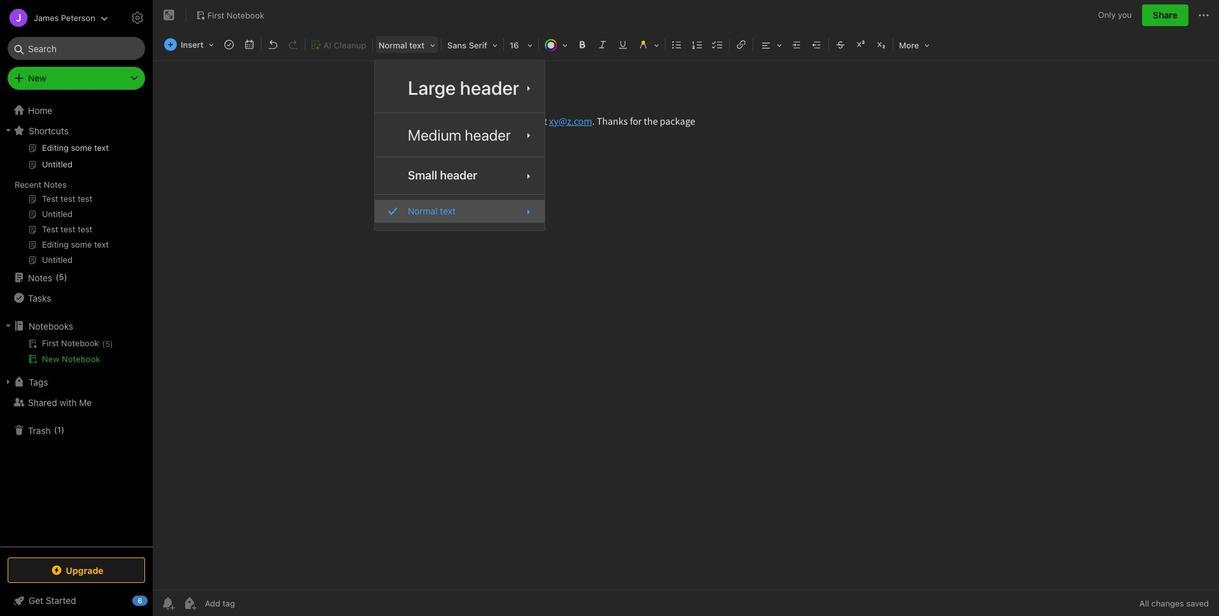 Task type: locate. For each thing, give the bounding box(es) containing it.
[object Object] field
[[375, 68, 545, 108]]

notes up tasks
[[28, 272, 52, 283]]

header inside [object object] field
[[460, 76, 520, 99]]

header up normal text field
[[440, 169, 478, 182]]

tree
[[0, 100, 153, 546]]

notebook inside new notebook button
[[62, 354, 100, 364]]

new inside popup button
[[28, 73, 46, 83]]

shared with me link
[[0, 392, 152, 413]]

0 vertical spatial notebook
[[227, 10, 264, 20]]

0 horizontal spatial text
[[410, 40, 425, 50]]

2 vertical spatial header
[[440, 169, 478, 182]]

Account field
[[0, 5, 108, 31]]

notes ( 5 )
[[28, 272, 67, 283]]

new up tags at left bottom
[[42, 354, 59, 364]]

numbered list image
[[689, 36, 707, 53]]

notebook for new notebook
[[62, 354, 100, 364]]

header inside "link"
[[465, 126, 511, 144]]

) inside notes ( 5 )
[[64, 272, 67, 282]]

1 vertical spatial notebook
[[62, 354, 100, 364]]

1 vertical spatial normal text
[[408, 206, 456, 217]]

all
[[1140, 598, 1150, 609]]

notebook inside first notebook button
[[227, 10, 264, 20]]

0 vertical spatial new
[[28, 73, 46, 83]]

[object Object] field
[[375, 118, 545, 152]]

indent image
[[788, 36, 806, 53]]

more
[[899, 40, 920, 50]]

Font color field
[[540, 36, 572, 54]]

1 vertical spatial header
[[465, 126, 511, 144]]

notebooks link
[[0, 316, 152, 336]]

(
[[56, 272, 59, 282], [102, 339, 105, 349], [54, 425, 57, 435]]

Note Editor text field
[[153, 61, 1220, 590]]

2 vertical spatial (
[[54, 425, 57, 435]]

[object Object] field
[[375, 200, 545, 223]]

serif
[[469, 40, 488, 50]]

1 horizontal spatial notebook
[[227, 10, 264, 20]]

None search field
[[17, 37, 136, 60]]

2 vertical spatial )
[[61, 425, 64, 435]]

( right trash
[[54, 425, 57, 435]]

new up home
[[28, 73, 46, 83]]

1 vertical spatial (
[[102, 339, 105, 349]]

normal text down the small
[[408, 206, 456, 217]]

0 vertical spatial normal text
[[379, 40, 425, 50]]

( inside trash ( 1 )
[[54, 425, 57, 435]]

text
[[410, 40, 425, 50], [440, 206, 456, 217]]

small header
[[408, 169, 478, 182]]

calendar event image
[[241, 36, 258, 53]]

1 vertical spatial notes
[[28, 272, 52, 283]]

notebooks
[[29, 321, 73, 331]]

0 vertical spatial normal
[[379, 40, 407, 50]]

notebook up tags button at the bottom of page
[[62, 354, 100, 364]]

) up tasks button
[[64, 272, 67, 282]]

james peterson
[[34, 12, 95, 23]]

Help and Learning task checklist field
[[0, 591, 153, 611]]

recent notes
[[15, 180, 67, 190]]

shortcuts
[[29, 125, 69, 136]]

text left sans
[[410, 40, 425, 50]]

5 up new notebook button
[[105, 339, 110, 349]]

shared with me
[[28, 397, 92, 408]]

upgrade button
[[8, 558, 145, 583]]

normal
[[379, 40, 407, 50], [408, 206, 438, 217]]

notes right recent
[[44, 180, 67, 190]]

insert
[[181, 39, 204, 50]]

1 vertical spatial 5
[[105, 339, 110, 349]]

) up new notebook button
[[110, 339, 113, 349]]

5
[[59, 272, 64, 282], [105, 339, 110, 349]]

started
[[46, 595, 76, 606]]

6
[[138, 596, 142, 605]]

new inside button
[[42, 354, 59, 364]]

notebook
[[227, 10, 264, 20], [62, 354, 100, 364]]

( up tasks button
[[56, 272, 59, 282]]

large header link
[[375, 68, 545, 108]]

0 vertical spatial notes
[[44, 180, 67, 190]]

with
[[60, 397, 77, 408]]

5 inside notes ( 5 )
[[59, 272, 64, 282]]

0 vertical spatial 5
[[59, 272, 64, 282]]

new
[[28, 73, 46, 83], [42, 354, 59, 364]]

( for trash
[[54, 425, 57, 435]]

0 vertical spatial (
[[56, 272, 59, 282]]

header down serif
[[460, 76, 520, 99]]

1 vertical spatial )
[[110, 339, 113, 349]]

sans serif
[[447, 40, 488, 50]]

tasks
[[28, 293, 51, 303]]

)
[[64, 272, 67, 282], [110, 339, 113, 349], [61, 425, 64, 435]]

notes
[[44, 180, 67, 190], [28, 272, 52, 283]]

0 vertical spatial )
[[64, 272, 67, 282]]

1 horizontal spatial 5
[[105, 339, 110, 349]]

insert link image
[[733, 36, 751, 53]]

) right trash
[[61, 425, 64, 435]]

header up small header field on the top of the page
[[465, 126, 511, 144]]

superscript image
[[852, 36, 870, 53]]

0 horizontal spatial notebook
[[62, 354, 100, 364]]

text down small header
[[440, 206, 456, 217]]

1 vertical spatial new
[[42, 354, 59, 364]]

1 vertical spatial normal
[[408, 206, 438, 217]]

1 vertical spatial text
[[440, 206, 456, 217]]

expand tags image
[[3, 377, 13, 387]]

normal text
[[379, 40, 425, 50], [408, 206, 456, 217]]

peterson
[[61, 12, 95, 23]]

( inside new notebook group
[[102, 339, 105, 349]]

0 horizontal spatial normal
[[379, 40, 407, 50]]

medium
[[408, 126, 462, 144]]

saved
[[1187, 598, 1210, 609]]

) inside trash ( 1 )
[[61, 425, 64, 435]]

task image
[[220, 36, 238, 53]]

normal text inside menu item
[[408, 206, 456, 217]]

( 5 )
[[102, 339, 113, 349]]

( up new notebook button
[[102, 339, 105, 349]]

underline image
[[614, 36, 632, 53]]

header
[[460, 76, 520, 99], [465, 126, 511, 144], [440, 169, 478, 182]]

1 horizontal spatial text
[[440, 206, 456, 217]]

new for new notebook
[[42, 354, 59, 364]]

notebook for first notebook
[[227, 10, 264, 20]]

More field
[[895, 36, 934, 54]]

0 vertical spatial text
[[410, 40, 425, 50]]

1 horizontal spatial normal
[[408, 206, 438, 217]]

0 horizontal spatial 5
[[59, 272, 64, 282]]

) inside new notebook group
[[110, 339, 113, 349]]

notebook right first
[[227, 10, 264, 20]]

) for notes
[[64, 272, 67, 282]]

0 vertical spatial header
[[460, 76, 520, 99]]

5 inside new notebook group
[[105, 339, 110, 349]]

Heading level field
[[374, 36, 440, 54]]

me
[[79, 397, 92, 408]]

small
[[408, 169, 438, 182]]

( inside notes ( 5 )
[[56, 272, 59, 282]]

new notebook button
[[0, 351, 152, 367]]

strikethrough image
[[832, 36, 850, 53]]

5 up tasks button
[[59, 272, 64, 282]]

new notebook group
[[0, 336, 152, 372]]

normal text up large
[[379, 40, 425, 50]]



Task type: vqa. For each thing, say whether or not it's contained in the screenshot.
e
no



Task type: describe. For each thing, give the bounding box(es) containing it.
checklist image
[[709, 36, 727, 53]]

outdent image
[[808, 36, 826, 53]]

header for large header
[[460, 76, 520, 99]]

expand note image
[[162, 8, 177, 23]]

normal text menu item
[[375, 200, 545, 223]]

get
[[29, 595, 43, 606]]

small header link
[[375, 162, 545, 189]]

get started
[[29, 595, 76, 606]]

notes inside group
[[44, 180, 67, 190]]

medium header link
[[375, 118, 545, 152]]

Font size field
[[505, 36, 537, 54]]

shared
[[28, 397, 57, 408]]

new button
[[8, 67, 145, 90]]

recent notes group
[[0, 141, 152, 272]]

new notebook
[[42, 354, 100, 364]]

click to collapse image
[[148, 593, 158, 608]]

trash ( 1 )
[[28, 425, 64, 436]]

large
[[408, 76, 456, 99]]

add a reminder image
[[160, 596, 176, 611]]

sans
[[447, 40, 467, 50]]

only you
[[1099, 10, 1132, 20]]

settings image
[[130, 10, 145, 25]]

header for medium header
[[465, 126, 511, 144]]

more actions image
[[1197, 8, 1212, 23]]

normal text link
[[375, 200, 545, 223]]

subscript image
[[873, 36, 891, 53]]

tags button
[[0, 372, 152, 392]]

first notebook
[[208, 10, 264, 20]]

tags
[[29, 377, 48, 387]]

home link
[[0, 100, 153, 120]]

Highlight field
[[633, 36, 664, 54]]

bulleted list image
[[668, 36, 686, 53]]

header for small header
[[440, 169, 478, 182]]

italic image
[[594, 36, 612, 53]]

note window element
[[153, 0, 1220, 616]]

tree containing home
[[0, 100, 153, 546]]

you
[[1119, 10, 1132, 20]]

text inside menu item
[[440, 206, 456, 217]]

Search text field
[[17, 37, 136, 60]]

More actions field
[[1197, 5, 1212, 25]]

dropdown list menu
[[375, 68, 545, 223]]

( for notes
[[56, 272, 59, 282]]

Font family field
[[443, 36, 502, 54]]

normal inside note window element
[[379, 40, 407, 50]]

Add tag field
[[204, 598, 299, 609]]

[object Object] field
[[375, 162, 545, 189]]

tasks button
[[0, 288, 152, 308]]

only
[[1099, 10, 1116, 20]]

james
[[34, 12, 59, 23]]

notes inside notes ( 5 )
[[28, 272, 52, 283]]

Insert field
[[161, 36, 218, 53]]

normal inside menu item
[[408, 206, 438, 217]]

normal text inside note window element
[[379, 40, 425, 50]]

medium header
[[408, 126, 511, 144]]

16
[[510, 40, 519, 50]]

recent
[[15, 180, 42, 190]]

new for new
[[28, 73, 46, 83]]

large header
[[408, 76, 520, 99]]

text inside note window element
[[410, 40, 425, 50]]

upgrade
[[66, 565, 104, 576]]

expand notebooks image
[[3, 321, 13, 331]]

Alignment field
[[755, 36, 787, 54]]

) for trash
[[61, 425, 64, 435]]

share button
[[1143, 4, 1189, 26]]

shortcuts button
[[0, 120, 152, 141]]

1
[[57, 425, 61, 435]]

add tag image
[[182, 596, 197, 611]]

all changes saved
[[1140, 598, 1210, 609]]

first notebook button
[[192, 6, 269, 24]]

first
[[208, 10, 224, 20]]

trash
[[28, 425, 51, 436]]

share
[[1153, 10, 1178, 20]]

bold image
[[574, 36, 591, 53]]

undo image
[[264, 36, 282, 53]]

home
[[28, 105, 52, 116]]

changes
[[1152, 598, 1185, 609]]



